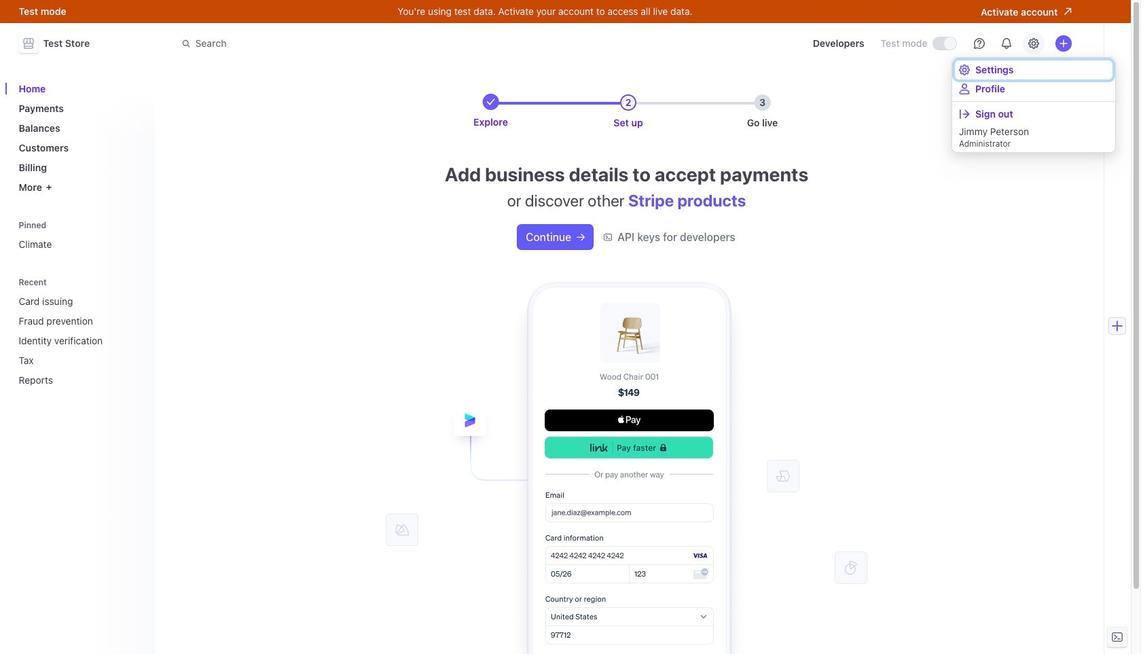 Task type: describe. For each thing, give the bounding box(es) containing it.
svg image
[[577, 233, 585, 242]]

pinned element
[[13, 216, 146, 256]]

settings image
[[1029, 38, 1039, 49]]

notifications image
[[1001, 38, 1012, 49]]

1 recent element from the top
[[13, 273, 146, 391]]

Search text field
[[174, 31, 557, 56]]

clear history image
[[133, 278, 141, 286]]

Test mode checkbox
[[933, 37, 957, 50]]



Task type: locate. For each thing, give the bounding box(es) containing it.
menu item
[[956, 105, 1113, 124]]

menu
[[953, 58, 1116, 152]]

edit pins image
[[133, 221, 141, 229]]

None search field
[[174, 31, 557, 56]]

core navigation links element
[[13, 77, 146, 198]]

help image
[[974, 38, 985, 49]]

recent element
[[13, 273, 146, 391], [13, 290, 146, 391]]

2 recent element from the top
[[13, 290, 146, 391]]



Task type: vqa. For each thing, say whether or not it's contained in the screenshot.
Resume application link at top left
no



